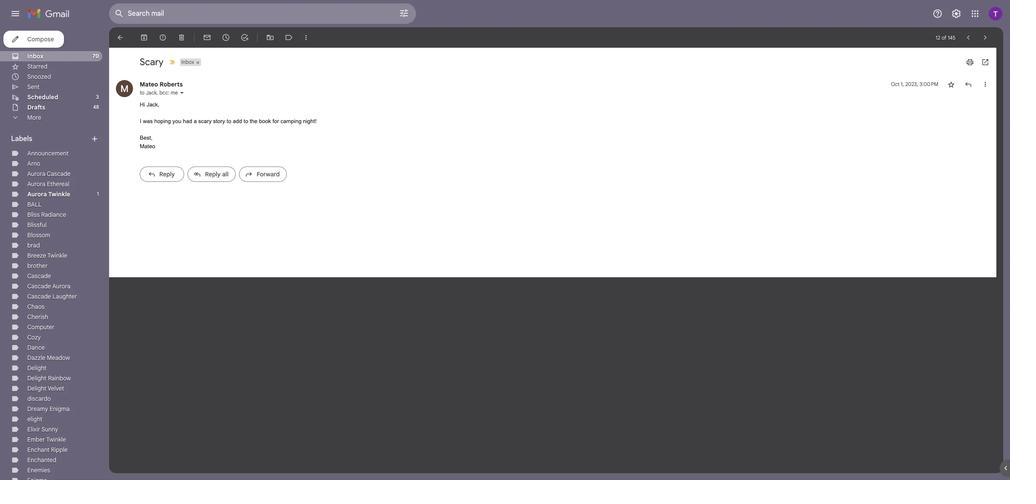 Task type: describe. For each thing, give the bounding box(es) containing it.
blissful
[[27, 221, 47, 229]]

delight for "delight" link
[[27, 365, 46, 372]]

aurora for aurora cascade
[[27, 170, 45, 178]]

arno
[[27, 160, 40, 168]]

dreamy
[[27, 405, 48, 413]]

ripple
[[51, 446, 68, 454]]

dazzle meadow link
[[27, 354, 70, 362]]

reply link
[[140, 167, 184, 182]]

labels
[[11, 135, 32, 143]]

3:00 pm
[[920, 81, 939, 87]]

to jack , bcc: me
[[140, 90, 178, 96]]

starred
[[27, 63, 47, 70]]

aurora for aurora ethereal
[[27, 180, 45, 188]]

jack,
[[147, 101, 160, 108]]

snooze image
[[222, 33, 230, 42]]

labels navigation
[[0, 27, 109, 481]]

sent link
[[27, 83, 40, 91]]

aurora cascade link
[[27, 170, 71, 178]]

elight link
[[27, 416, 42, 423]]

add to tasks image
[[240, 33, 249, 42]]

snoozed
[[27, 73, 51, 81]]

jack
[[146, 90, 157, 96]]

brother
[[27, 262, 48, 270]]

cascade laughter
[[27, 293, 77, 301]]

laughter
[[53, 293, 77, 301]]

back to inbox image
[[116, 33, 125, 42]]

blissful link
[[27, 221, 47, 229]]

elixir sunny
[[27, 426, 58, 434]]

support image
[[933, 9, 943, 19]]

best, mateo
[[140, 135, 155, 149]]

arno link
[[27, 160, 40, 168]]

aurora twinkle link
[[27, 191, 70, 198]]

cascade for cascade aurora
[[27, 283, 51, 290]]

delight rainbow link
[[27, 375, 71, 382]]

blossom link
[[27, 232, 50, 239]]

ember twinkle
[[27, 436, 66, 444]]

brad link
[[27, 242, 40, 249]]

scheduled link
[[27, 93, 58, 101]]

bliss
[[27, 211, 40, 219]]

archive image
[[140, 33, 148, 42]]

ball
[[27, 201, 42, 209]]

add
[[233, 118, 242, 125]]

48
[[93, 104, 99, 110]]

cascade for cascade laughter
[[27, 293, 51, 301]]

enemies
[[27, 467, 50, 475]]

sunny
[[41, 426, 58, 434]]

Search mail text field
[[128, 9, 375, 18]]

aurora ethereal link
[[27, 180, 69, 188]]

roberts
[[160, 81, 183, 88]]

aurora ethereal
[[27, 180, 69, 188]]

enchant ripple link
[[27, 446, 68, 454]]

delight link
[[27, 365, 46, 372]]

Not starred checkbox
[[947, 80, 956, 89]]

reply all
[[205, 171, 229, 178]]

show details image
[[180, 90, 185, 96]]

elixir sunny link
[[27, 426, 58, 434]]

oct 1, 2023, 3:00 pm
[[891, 81, 939, 87]]

aurora twinkle
[[27, 191, 70, 198]]

forward link
[[239, 167, 287, 182]]

labels image
[[285, 33, 293, 42]]

1
[[97, 191, 99, 197]]

brad
[[27, 242, 40, 249]]

drafts
[[27, 104, 45, 111]]

145
[[948, 34, 956, 41]]

cascade up ethereal
[[47, 170, 71, 178]]

search mail image
[[112, 6, 127, 21]]

aurora up the 'laughter'
[[52, 283, 70, 290]]

inbox for inbox link
[[27, 52, 43, 60]]

drafts link
[[27, 104, 45, 111]]

2023,
[[906, 81, 919, 87]]

me
[[171, 90, 178, 96]]

dazzle meadow
[[27, 354, 70, 362]]

12
[[936, 34, 941, 41]]

chaos link
[[27, 303, 45, 311]]

meadow
[[47, 354, 70, 362]]

velvet
[[48, 385, 64, 393]]

delete image
[[177, 33, 186, 42]]

hi
[[140, 101, 145, 108]]

oct
[[891, 81, 900, 87]]

delight velvet
[[27, 385, 64, 393]]

enchanted link
[[27, 457, 56, 464]]

compose
[[27, 35, 54, 43]]

inbox link
[[27, 52, 43, 60]]

breeze twinkle
[[27, 252, 67, 260]]

mark as unread image
[[203, 33, 211, 42]]



Task type: vqa. For each thing, say whether or not it's contained in the screenshot.
–
no



Task type: locate. For each thing, give the bounding box(es) containing it.
,
[[157, 90, 158, 96]]

enemies link
[[27, 467, 50, 475]]

main menu image
[[10, 9, 20, 19]]

radiance
[[41, 211, 66, 219]]

1 vertical spatial mateo
[[140, 143, 155, 149]]

mateo up jack
[[140, 81, 158, 88]]

cherish
[[27, 313, 48, 321]]

best,
[[140, 135, 152, 141]]

twinkle up ripple
[[46, 436, 66, 444]]

advanced search options image
[[396, 5, 413, 22]]

2 reply from the left
[[205, 171, 221, 178]]

2 delight from the top
[[27, 375, 46, 382]]

2 vertical spatial delight
[[27, 385, 46, 393]]

cascade laughter link
[[27, 293, 77, 301]]

cozy
[[27, 334, 41, 342]]

delight for delight rainbow
[[27, 375, 46, 382]]

dreamy enigma link
[[27, 405, 70, 413]]

snoozed link
[[27, 73, 51, 81]]

to
[[140, 90, 145, 96], [227, 118, 231, 125], [244, 118, 248, 125]]

gmail image
[[27, 5, 74, 22]]

inbox inside button
[[181, 59, 194, 65]]

move to image
[[266, 33, 275, 42]]

twinkle for ember twinkle
[[46, 436, 66, 444]]

1 vertical spatial delight
[[27, 375, 46, 382]]

2 vertical spatial twinkle
[[46, 436, 66, 444]]

report spam image
[[159, 33, 167, 42]]

enchanted
[[27, 457, 56, 464]]

reply for reply
[[159, 171, 175, 178]]

computer link
[[27, 324, 54, 331]]

the
[[250, 118, 258, 125]]

settings image
[[952, 9, 962, 19]]

bliss radiance link
[[27, 211, 66, 219]]

inbox for inbox button at the top left
[[181, 59, 194, 65]]

labels heading
[[11, 135, 90, 143]]

0 vertical spatial twinkle
[[48, 191, 70, 198]]

twinkle for aurora twinkle
[[48, 191, 70, 198]]

elixir
[[27, 426, 40, 434]]

dance
[[27, 344, 45, 352]]

blossom
[[27, 232, 50, 239]]

announcement
[[27, 150, 69, 157]]

night!
[[303, 118, 317, 125]]

twinkle right breeze
[[47, 252, 67, 260]]

camping
[[281, 118, 302, 125]]

delight
[[27, 365, 46, 372], [27, 375, 46, 382], [27, 385, 46, 393]]

1 reply from the left
[[159, 171, 175, 178]]

1 mateo from the top
[[140, 81, 158, 88]]

to left the at the left top of page
[[244, 118, 248, 125]]

book
[[259, 118, 271, 125]]

dazzle
[[27, 354, 45, 362]]

0 vertical spatial delight
[[27, 365, 46, 372]]

ball link
[[27, 201, 42, 209]]

cascade aurora link
[[27, 283, 70, 290]]

2 horizontal spatial to
[[244, 118, 248, 125]]

forward
[[257, 171, 280, 178]]

cascade link
[[27, 272, 51, 280]]

discardo
[[27, 395, 51, 403]]

to left jack
[[140, 90, 145, 96]]

reply for reply all
[[205, 171, 221, 178]]

cascade down cascade link
[[27, 283, 51, 290]]

2 mateo from the top
[[140, 143, 155, 149]]

inbox button
[[180, 58, 195, 66]]

dreamy enigma
[[27, 405, 70, 413]]

inbox down delete icon
[[181, 59, 194, 65]]

a
[[194, 118, 197, 125]]

not starred image
[[947, 80, 956, 89]]

cozy link
[[27, 334, 41, 342]]

aurora for aurora twinkle
[[27, 191, 47, 198]]

1 horizontal spatial inbox
[[181, 59, 194, 65]]

cherish link
[[27, 313, 48, 321]]

announcement link
[[27, 150, 69, 157]]

breeze
[[27, 252, 46, 260]]

reply
[[159, 171, 175, 178], [205, 171, 221, 178]]

chaos
[[27, 303, 45, 311]]

aurora cascade
[[27, 170, 71, 178]]

cascade for cascade link
[[27, 272, 51, 280]]

cascade up "chaos" link
[[27, 293, 51, 301]]

enchant ripple
[[27, 446, 68, 454]]

you
[[173, 118, 181, 125]]

3
[[96, 94, 99, 100]]

twinkle down ethereal
[[48, 191, 70, 198]]

mateo down best,
[[140, 143, 155, 149]]

0 horizontal spatial reply
[[159, 171, 175, 178]]

delight down dazzle
[[27, 365, 46, 372]]

12 of 145
[[936, 34, 956, 41]]

twinkle for breeze twinkle
[[47, 252, 67, 260]]

delight for delight velvet
[[27, 385, 46, 393]]

cascade down brother link
[[27, 272, 51, 280]]

cascade
[[47, 170, 71, 178], [27, 272, 51, 280], [27, 283, 51, 290], [27, 293, 51, 301]]

0 horizontal spatial to
[[140, 90, 145, 96]]

story
[[213, 118, 225, 125]]

aurora up ball
[[27, 191, 47, 198]]

enchant
[[27, 446, 49, 454]]

inbox inside labels navigation
[[27, 52, 43, 60]]

1 delight from the top
[[27, 365, 46, 372]]

enigma
[[50, 405, 70, 413]]

scary
[[198, 118, 212, 125]]

rainbow
[[48, 375, 71, 382]]

starred link
[[27, 63, 47, 70]]

delight down "delight" link
[[27, 375, 46, 382]]

mateo roberts
[[140, 81, 183, 88]]

1 vertical spatial twinkle
[[47, 252, 67, 260]]

1 horizontal spatial reply
[[205, 171, 221, 178]]

scary
[[140, 56, 164, 68]]

compose button
[[3, 31, 64, 48]]

aurora down arno link
[[27, 170, 45, 178]]

delight up the discardo link at the bottom of the page
[[27, 385, 46, 393]]

3 delight from the top
[[27, 385, 46, 393]]

elight
[[27, 416, 42, 423]]

aurora up 'aurora twinkle'
[[27, 180, 45, 188]]

inbox up starred
[[27, 52, 43, 60]]

0 vertical spatial mateo
[[140, 81, 158, 88]]

0 horizontal spatial inbox
[[27, 52, 43, 60]]

scheduled
[[27, 93, 58, 101]]

bliss radiance
[[27, 211, 66, 219]]

i was hoping you had a scary story to add to the book for camping night!
[[140, 118, 317, 125]]

for
[[273, 118, 279, 125]]

of
[[942, 34, 947, 41]]

more image
[[302, 33, 310, 42]]

was
[[143, 118, 153, 125]]

mateo
[[140, 81, 158, 88], [140, 143, 155, 149]]

i
[[140, 118, 141, 125]]

hi jack,
[[140, 101, 160, 108]]

discardo link
[[27, 395, 51, 403]]

ethereal
[[47, 180, 69, 188]]

1 horizontal spatial to
[[227, 118, 231, 125]]

more
[[27, 114, 41, 122]]

sent
[[27, 83, 40, 91]]

hoping
[[154, 118, 171, 125]]

delight velvet link
[[27, 385, 64, 393]]

None search field
[[109, 3, 416, 24]]

oct 1, 2023, 3:00 pm cell
[[891, 80, 939, 89]]

to left add
[[227, 118, 231, 125]]

cascade aurora
[[27, 283, 70, 290]]



